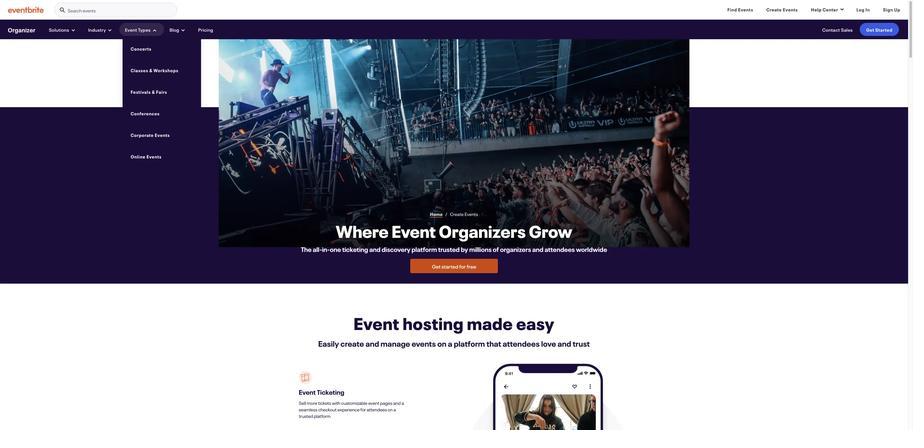 Task type: locate. For each thing, give the bounding box(es) containing it.
0 vertical spatial started
[[875, 26, 892, 33]]

0 horizontal spatial a
[[394, 406, 396, 412]]

pages
[[380, 399, 392, 406]]

search events button
[[54, 3, 177, 17]]

grow
[[529, 220, 572, 243]]

attendees down grow on the right bottom
[[545, 244, 575, 254]]

contact sales link
[[820, 23, 855, 36]]

and down grow on the right bottom
[[532, 244, 543, 254]]

experience
[[337, 406, 360, 412]]

event inside event hosting made easy easily create and manage events on a platform that attendees love and trust
[[354, 313, 399, 335]]

events inside event hosting made easy easily create and manage events on a platform that attendees love and trust
[[412, 337, 436, 349]]

event hosting made easy easily create and manage events on a platform that attendees love and trust
[[318, 313, 590, 349]]

attendees
[[545, 244, 575, 254], [503, 337, 540, 349], [367, 406, 387, 412]]

1 horizontal spatial started
[[875, 26, 892, 33]]

a for ticketing
[[402, 399, 404, 406]]

events right search
[[83, 7, 96, 13]]

on right event
[[388, 406, 393, 412]]

/
[[445, 211, 447, 217]]

1 vertical spatial attendees
[[503, 337, 540, 349]]

events up organizers
[[465, 211, 478, 217]]

sales
[[841, 26, 853, 33]]

1 vertical spatial trusted
[[299, 412, 313, 419]]

for inside event ticketing sell more tickets with customizable event pages and a seamless checkout experience for attendees on a trusted platform
[[360, 406, 366, 412]]

0 vertical spatial &
[[149, 67, 152, 73]]

events right find
[[738, 6, 753, 12]]

ticketing
[[317, 387, 344, 396]]

for left free
[[459, 262, 466, 270]]

0 horizontal spatial started
[[442, 262, 458, 270]]

0 horizontal spatial attendees
[[367, 406, 387, 412]]

events
[[738, 6, 753, 12], [783, 6, 798, 12], [155, 131, 170, 138], [146, 153, 162, 159], [465, 211, 478, 217]]

organizers
[[439, 220, 526, 243]]

events right corporate on the top of page
[[155, 131, 170, 138]]

1 horizontal spatial platform
[[412, 244, 437, 254]]

sign
[[883, 6, 893, 12]]

2 vertical spatial platform
[[314, 412, 331, 419]]

 image
[[299, 371, 312, 384]]

&
[[149, 67, 152, 73], [152, 88, 155, 95]]

0 horizontal spatial for
[[360, 406, 366, 412]]

& left 'fairs'
[[152, 88, 155, 95]]

started inside secondary organizer element
[[875, 26, 892, 33]]

events right the online
[[146, 153, 162, 159]]

get
[[866, 26, 874, 33]]

trust
[[573, 337, 590, 349]]

conferences link
[[131, 108, 193, 119]]

event inside secondary organizer element
[[125, 26, 137, 33]]

a inside event hosting made easy easily create and manage events on a platform that attendees love and trust
[[448, 337, 452, 349]]

on inside event hosting made easy easily create and manage events on a platform that attendees love and trust
[[437, 337, 446, 349]]

platform left that
[[454, 337, 485, 349]]

events for find events
[[738, 6, 753, 12]]

1 vertical spatial create
[[450, 211, 464, 217]]

2 horizontal spatial attendees
[[545, 244, 575, 254]]

2 horizontal spatial platform
[[454, 337, 485, 349]]

get
[[432, 262, 441, 270]]

1 vertical spatial on
[[388, 406, 393, 412]]

get started link
[[860, 23, 899, 36]]

get started for free
[[432, 262, 476, 270]]

& right classes
[[149, 67, 152, 73]]

platform up get
[[412, 244, 437, 254]]

find events link
[[722, 3, 758, 16]]

get started
[[866, 26, 892, 33]]

hosting
[[403, 313, 464, 335]]

on down hosting
[[437, 337, 446, 349]]

festivals & fairs
[[131, 88, 167, 95]]

the
[[301, 244, 312, 254]]

1 horizontal spatial on
[[437, 337, 446, 349]]

started
[[875, 26, 892, 33], [442, 262, 458, 270]]

0 horizontal spatial create
[[450, 211, 464, 217]]

millions
[[469, 244, 492, 254]]

sign up link
[[878, 3, 906, 16]]

started inside button
[[442, 262, 458, 270]]

center
[[823, 6, 838, 12]]

and
[[369, 244, 380, 254], [532, 244, 543, 254], [366, 337, 379, 349], [558, 337, 571, 349], [393, 399, 401, 406]]

0 horizontal spatial on
[[388, 406, 393, 412]]

for inside button
[[459, 262, 466, 270]]

0 vertical spatial platform
[[412, 244, 437, 254]]

events for corporate events
[[155, 131, 170, 138]]

0 vertical spatial create
[[766, 6, 782, 12]]

event
[[125, 26, 137, 33], [392, 220, 436, 243], [354, 313, 399, 335], [299, 387, 316, 396]]

industry
[[88, 26, 106, 33]]

trusted
[[438, 244, 460, 254], [299, 412, 313, 419]]

for
[[459, 262, 466, 270], [360, 406, 366, 412]]

manage
[[381, 337, 410, 349]]

contact
[[822, 26, 840, 33]]

find
[[727, 6, 737, 12]]

in
[[866, 6, 870, 12]]

secondary organizer element
[[0, 20, 908, 167]]

1 horizontal spatial attendees
[[503, 337, 540, 349]]

0 horizontal spatial events
[[83, 7, 96, 13]]

events
[[83, 7, 96, 13], [412, 337, 436, 349]]

tickets
[[318, 399, 331, 406]]

1 horizontal spatial trusted
[[438, 244, 460, 254]]

eventbrite image
[[8, 7, 44, 13]]

attendees down easy
[[503, 337, 540, 349]]

2 vertical spatial attendees
[[367, 406, 387, 412]]

1 vertical spatial started
[[442, 262, 458, 270]]

one
[[330, 244, 341, 254]]

event up manage
[[354, 313, 399, 335]]

corporate events link
[[131, 129, 193, 140]]

attendees right experience
[[367, 406, 387, 412]]

and right pages
[[393, 399, 401, 406]]

events for online events
[[146, 153, 162, 159]]

1 vertical spatial for
[[360, 406, 366, 412]]

event ticketing sell more tickets with customizable event pages and a seamless checkout experience for attendees on a trusted platform
[[299, 387, 404, 419]]

2 horizontal spatial a
[[448, 337, 452, 349]]

help
[[811, 6, 822, 12]]

a
[[448, 337, 452, 349], [402, 399, 404, 406], [394, 406, 396, 412]]

0 vertical spatial on
[[437, 337, 446, 349]]

trusted left by at the bottom
[[438, 244, 460, 254]]

1 vertical spatial events
[[412, 337, 436, 349]]

1 horizontal spatial events
[[412, 337, 436, 349]]

love
[[541, 337, 556, 349]]

discovery
[[382, 244, 410, 254]]

event left "types" on the left
[[125, 26, 137, 33]]

events left 'help'
[[783, 6, 798, 12]]

0 vertical spatial for
[[459, 262, 466, 270]]

solutions
[[49, 26, 69, 33]]

1 horizontal spatial create
[[766, 6, 782, 12]]

event up discovery
[[392, 220, 436, 243]]

a for hosting
[[448, 337, 452, 349]]

search
[[68, 7, 82, 13]]

worldwide
[[576, 244, 607, 254]]

trusted down sell
[[299, 412, 313, 419]]

on inside event ticketing sell more tickets with customizable event pages and a seamless checkout experience for attendees on a trusted platform
[[388, 406, 393, 412]]

classes
[[131, 67, 148, 73]]

1 vertical spatial platform
[[454, 337, 485, 349]]

on
[[437, 337, 446, 349], [388, 406, 393, 412]]

1 horizontal spatial a
[[402, 399, 404, 406]]

create inside home / create events where event organizers grow the all-in-one ticketing and discovery platform trusted by millions of organizers and attendees worldwide
[[450, 211, 464, 217]]

search events
[[68, 7, 96, 13]]

platform
[[412, 244, 437, 254], [454, 337, 485, 349], [314, 412, 331, 419]]

pricing link
[[196, 23, 216, 36]]

events down hosting
[[412, 337, 436, 349]]

0 vertical spatial attendees
[[545, 244, 575, 254]]

1 vertical spatial &
[[152, 88, 155, 95]]

online events link
[[131, 151, 193, 162]]

made
[[467, 313, 513, 335]]

0 horizontal spatial trusted
[[299, 412, 313, 419]]

0 horizontal spatial platform
[[314, 412, 331, 419]]

platform down tickets
[[314, 412, 331, 419]]

1 horizontal spatial for
[[459, 262, 466, 270]]

event up more
[[299, 387, 316, 396]]

0 vertical spatial trusted
[[438, 244, 460, 254]]

more
[[307, 399, 317, 406]]

event inside event ticketing sell more tickets with customizable event pages and a seamless checkout experience for attendees on a trusted platform
[[299, 387, 316, 396]]

for left event
[[360, 406, 366, 412]]

0 vertical spatial events
[[83, 7, 96, 13]]



Task type: describe. For each thing, give the bounding box(es) containing it.
types
[[138, 26, 151, 33]]

platform inside event hosting made easy easily create and manage events on a platform that attendees love and trust
[[454, 337, 485, 349]]

events for create events
[[783, 6, 798, 12]]

free
[[467, 262, 476, 270]]

platform inside home / create events where event organizers grow the all-in-one ticketing and discovery platform trusted by millions of organizers and attendees worldwide
[[412, 244, 437, 254]]

of
[[493, 244, 499, 254]]

trusted inside event ticketing sell more tickets with customizable event pages and a seamless checkout experience for attendees on a trusted platform
[[299, 412, 313, 419]]

sell
[[299, 399, 306, 406]]

& for classes
[[149, 67, 152, 73]]

concerts link
[[131, 43, 193, 54]]

organizer
[[8, 25, 35, 34]]

seamless
[[299, 406, 317, 412]]

event
[[368, 399, 379, 406]]

submenu element
[[123, 38, 201, 167]]

and right love
[[558, 337, 571, 349]]

easily
[[318, 337, 339, 349]]

home link
[[430, 211, 443, 218]]

events inside home / create events where event organizers grow the all-in-one ticketing and discovery platform trusted by millions of organizers and attendees worldwide
[[465, 211, 478, 217]]

customizable
[[341, 399, 367, 406]]

sign up
[[883, 6, 900, 12]]

checkout
[[318, 406, 337, 412]]

pricing
[[198, 26, 213, 33]]

ticketing
[[342, 244, 368, 254]]

contact sales
[[822, 26, 853, 33]]

create events link
[[761, 3, 803, 16]]

classes & workshops link
[[131, 64, 193, 76]]

attendees inside event hosting made easy easily create and manage events on a platform that attendees love and trust
[[503, 337, 540, 349]]

in-
[[322, 244, 330, 254]]

where
[[336, 220, 389, 243]]

by
[[461, 244, 468, 254]]

phone showing an event listing page of eventbrite. the event is about a pizza making class, and there is a woman making a pizza. image
[[449, 362, 646, 430]]

organizers
[[500, 244, 531, 254]]

help center
[[811, 6, 838, 12]]

classes & workshops
[[131, 67, 178, 73]]

that
[[486, 337, 501, 349]]

blog
[[170, 26, 179, 33]]

trusted inside home / create events where event organizers grow the all-in-one ticketing and discovery platform trusted by millions of organizers and attendees worldwide
[[438, 244, 460, 254]]

attendees inside event ticketing sell more tickets with customizable event pages and a seamless checkout experience for attendees on a trusted platform
[[367, 406, 387, 412]]

online
[[131, 153, 145, 159]]

conferences
[[131, 110, 160, 116]]

log
[[856, 6, 865, 12]]

event types
[[125, 26, 151, 33]]

events inside button
[[83, 7, 96, 13]]

up
[[894, 6, 900, 12]]

workshops
[[153, 67, 178, 73]]

attendees inside home / create events where event organizers grow the all-in-one ticketing and discovery platform trusted by millions of organizers and attendees worldwide
[[545, 244, 575, 254]]

home
[[430, 211, 443, 217]]

festivals & fairs link
[[131, 86, 193, 97]]

and right ticketing
[[369, 244, 380, 254]]

online events
[[131, 153, 162, 159]]

all-
[[313, 244, 322, 254]]

corporate
[[131, 131, 154, 138]]

log in link
[[851, 3, 875, 16]]

home / create events where event organizers grow the all-in-one ticketing and discovery platform trusted by millions of organizers and attendees worldwide
[[301, 211, 607, 254]]

get started for free link
[[410, 259, 498, 273]]

and inside event ticketing sell more tickets with customizable event pages and a seamless checkout experience for attendees on a trusted platform
[[393, 399, 401, 406]]

started for get
[[442, 262, 458, 270]]

corporate events
[[131, 131, 170, 138]]

easy
[[516, 313, 555, 335]]

event for types
[[125, 26, 137, 33]]

and right create
[[366, 337, 379, 349]]

event for hosting
[[354, 313, 399, 335]]

create
[[341, 337, 364, 349]]

fairs
[[156, 88, 167, 95]]

festivals
[[131, 88, 151, 95]]

started for get
[[875, 26, 892, 33]]

create events
[[766, 6, 798, 12]]

concerts
[[131, 45, 151, 51]]

log in
[[856, 6, 870, 12]]

event inside home / create events where event organizers grow the all-in-one ticketing and discovery platform trusted by millions of organizers and attendees worldwide
[[392, 220, 436, 243]]

platform inside event ticketing sell more tickets with customizable event pages and a seamless checkout experience for attendees on a trusted platform
[[314, 412, 331, 419]]

get started for free button
[[410, 259, 498, 273]]

find events
[[727, 6, 753, 12]]

& for festivals
[[152, 88, 155, 95]]

with
[[332, 399, 340, 406]]

event for ticketing
[[299, 387, 316, 396]]



Task type: vqa. For each thing, say whether or not it's contained in the screenshot.
Log In element
no



